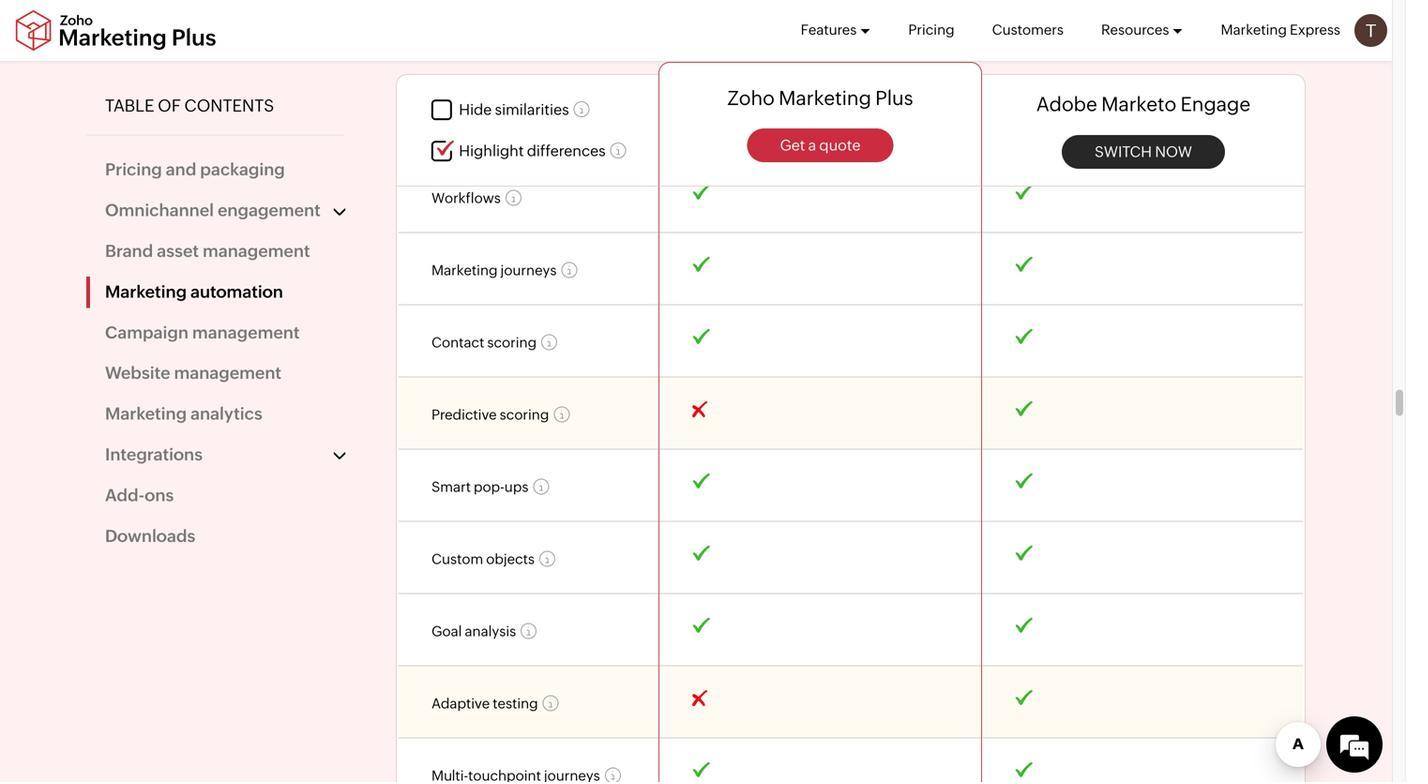 Task type: describe. For each thing, give the bounding box(es) containing it.
contents
[[184, 96, 274, 115]]

pricing for pricing and packaging
[[105, 160, 162, 179]]

omnichannel
[[105, 201, 214, 220]]

marketing express link
[[1221, 0, 1341, 60]]

express
[[1290, 22, 1341, 38]]

adobe marketo engage
[[1036, 93, 1251, 115]]

marketing for marketing express
[[1221, 22, 1287, 38]]

a
[[808, 137, 816, 154]]

website management
[[105, 364, 281, 383]]

zoho
[[727, 87, 775, 109]]

pricing for pricing
[[908, 22, 955, 38]]

adobe
[[1036, 93, 1097, 115]]

plus
[[875, 87, 913, 109]]

pricing link
[[908, 0, 955, 60]]

get
[[780, 137, 805, 154]]

add-ons
[[105, 486, 174, 505]]

terry turtle image
[[1355, 14, 1387, 47]]

get a quote link
[[747, 129, 894, 162]]

integrations
[[105, 445, 203, 464]]

marketing express
[[1221, 22, 1341, 38]]

campaign
[[105, 323, 188, 342]]

switch
[[1095, 143, 1152, 160]]

brand asset management
[[105, 241, 310, 261]]

engagement
[[218, 201, 321, 220]]

brand
[[105, 241, 153, 261]]

marketing automation
[[105, 282, 283, 301]]

marketing for marketing automation
[[105, 282, 187, 301]]

features
[[801, 22, 857, 38]]

highlight differences
[[459, 142, 606, 160]]

of
[[158, 96, 181, 115]]

customers
[[992, 22, 1064, 38]]

downloads
[[105, 526, 195, 546]]

get a quote
[[780, 137, 861, 154]]



Task type: vqa. For each thing, say whether or not it's contained in the screenshot.
the bottom actions
no



Task type: locate. For each thing, give the bounding box(es) containing it.
management for website management
[[174, 364, 281, 383]]

management up analytics
[[174, 364, 281, 383]]

marketing up get a quote
[[779, 87, 871, 109]]

0 vertical spatial pricing
[[908, 22, 955, 38]]

and
[[166, 160, 196, 179]]

pricing up plus
[[908, 22, 955, 38]]

pricing left and
[[105, 160, 162, 179]]

quote
[[819, 137, 861, 154]]

marketing up the campaign
[[105, 282, 187, 301]]

switch now
[[1095, 143, 1192, 160]]

zoho marketing plus
[[727, 87, 913, 109]]

add-
[[105, 486, 145, 505]]

highlight
[[459, 142, 524, 160]]

asset
[[157, 241, 199, 261]]

automation
[[190, 282, 283, 301]]

table of contents
[[105, 96, 274, 115]]

management down the automation at the top left of page
[[192, 323, 300, 342]]

marketing analytics
[[105, 404, 262, 424]]

management
[[203, 241, 310, 261], [192, 323, 300, 342], [174, 364, 281, 383]]

similarities
[[495, 101, 569, 118]]

hide similarities
[[459, 101, 569, 118]]

zoho marketingplus logo image
[[14, 10, 218, 51]]

2 vertical spatial management
[[174, 364, 281, 383]]

resources link
[[1101, 0, 1183, 60]]

packaging
[[200, 160, 285, 179]]

engage
[[1181, 93, 1251, 115]]

differences
[[527, 142, 606, 160]]

table
[[105, 96, 154, 115]]

omnichannel engagement
[[105, 201, 321, 220]]

1 vertical spatial management
[[192, 323, 300, 342]]

marketo
[[1101, 93, 1177, 115]]

marketing for marketing analytics
[[105, 404, 187, 424]]

resources
[[1101, 22, 1169, 38]]

1 vertical spatial pricing
[[105, 160, 162, 179]]

management for campaign management
[[192, 323, 300, 342]]

marketing
[[1221, 22, 1287, 38], [779, 87, 871, 109], [105, 282, 187, 301], [105, 404, 187, 424]]

0 horizontal spatial pricing
[[105, 160, 162, 179]]

marketing left express
[[1221, 22, 1287, 38]]

pricing
[[908, 22, 955, 38], [105, 160, 162, 179]]

0 vertical spatial management
[[203, 241, 310, 261]]

now
[[1155, 143, 1192, 160]]

hide
[[459, 101, 492, 118]]

ons
[[145, 486, 174, 505]]

1 horizontal spatial pricing
[[908, 22, 955, 38]]

customers link
[[992, 0, 1064, 60]]

campaign management
[[105, 323, 300, 342]]

analytics
[[190, 404, 262, 424]]

pricing and packaging
[[105, 160, 285, 179]]

switch now link
[[1062, 135, 1225, 169]]

website
[[105, 364, 170, 383]]

management down engagement
[[203, 241, 310, 261]]

marketing up integrations at the bottom left of page
[[105, 404, 187, 424]]

features link
[[801, 0, 871, 60]]



